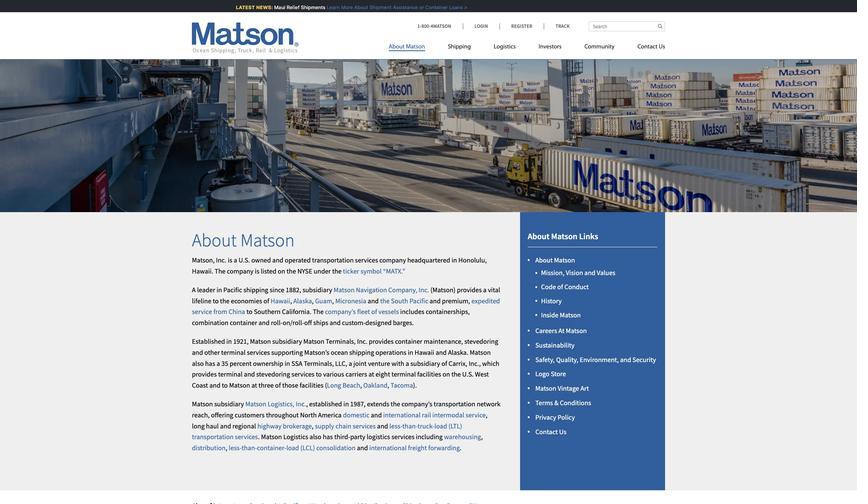 Task type: vqa. For each thing, say whether or not it's contained in the screenshot.
Ports
no



Task type: describe. For each thing, give the bounding box(es) containing it.
ticker
[[343, 267, 359, 276]]

to down 35
[[222, 381, 228, 390]]

and right vision
[[585, 268, 596, 277]]

off
[[304, 318, 312, 327]]

supply
[[315, 422, 334, 430]]

listed
[[261, 267, 276, 276]]

company's inside , established in 1987, extends the company's transportation network reach, offering customers throughout north america
[[402, 400, 433, 408]]

1 vertical spatial company
[[227, 267, 254, 276]]

on/roll-
[[283, 318, 304, 327]]

art
[[581, 384, 589, 393]]

matson right at
[[566, 326, 587, 335]]

lifeline
[[192, 296, 211, 305]]

micronesia
[[335, 296, 366, 305]]

combination
[[192, 318, 229, 327]]

inc. left (matson)
[[419, 285, 429, 294]]

brokerage
[[283, 422, 312, 430]]

and left other
[[192, 348, 203, 357]]

u.s. inside established in 1921, matson subsidiary matson terminals, inc. provides container maintenance, stevedoring and other terminal services supporting matson's ocean shipping operations in hawaii and alaska. matson also has a 35 percent ownership in ssa terminals, llc, a joint venture with a subsidiary of carrix, inc., which provides terminal and stevedoring services to various carriers at eight terminal facilities on the u.s. west coast and to matson at three of those facilities (
[[462, 370, 474, 379]]

logistics,
[[268, 400, 294, 408]]

supporting
[[271, 348, 303, 357]]

0 horizontal spatial stevedoring
[[256, 370, 290, 379]]

operations
[[376, 348, 407, 357]]

consolidation
[[316, 444, 356, 452]]

inc.,
[[469, 359, 481, 368]]

matson up matson's
[[303, 337, 324, 346]]

barges.
[[393, 318, 414, 327]]

matson vintage art link
[[536, 384, 589, 393]]

alaska.
[[448, 348, 469, 357]]

with
[[392, 359, 404, 368]]

latest news: maui relief shipments learn more about shipment assistance or container loans >
[[231, 4, 462, 10]]

0 horizontal spatial about matson link
[[389, 40, 437, 56]]

supply chain services link
[[315, 422, 376, 430]]

shipping inside established in 1921, matson subsidiary matson terminals, inc. provides container maintenance, stevedoring and other terminal services supporting matson's ocean shipping operations in hawaii and alaska. matson also has a 35 percent ownership in ssa terminals, llc, a joint venture with a subsidiary of carrix, inc., which provides terminal and stevedoring services to various carriers at eight terminal facilities on the u.s. west coast and to matson at three of those facilities (
[[349, 348, 374, 357]]

subsidiary up offering
[[214, 400, 244, 408]]

alaska
[[293, 296, 312, 305]]

haul
[[206, 422, 219, 430]]

investors
[[539, 44, 562, 50]]

mission,
[[541, 268, 565, 277]]

"matx."
[[383, 267, 405, 276]]

operated
[[285, 256, 311, 265]]

throughout
[[266, 411, 299, 419]]

includes
[[400, 307, 425, 316]]

transportation inside less-than-truck-load (ltl) transportation services
[[192, 433, 234, 441]]

container inside includes containerships, combination container and roll-on/roll-off ships and custom-designed barges.
[[230, 318, 257, 327]]

of inside "about matson links" section
[[558, 283, 563, 291]]

ships
[[313, 318, 328, 327]]

cranes load and offload matson containers from the containership at the terminal. image
[[0, 47, 857, 212]]

north
[[300, 411, 317, 419]]

the left ticker on the bottom left of page
[[332, 267, 342, 276]]

track
[[556, 23, 570, 29]]

to southern california. the company's fleet of vessels
[[245, 307, 399, 316]]

a inside "(matson) provides a vital lifeline to the economies of"
[[483, 285, 487, 294]]

of right fleet
[[372, 307, 377, 316]]

sustainability
[[536, 341, 575, 350]]

services up party
[[353, 422, 376, 430]]

venture
[[368, 359, 390, 368]]

login link
[[463, 23, 500, 29]]

register link
[[500, 23, 544, 29]]

top menu navigation
[[389, 40, 665, 56]]

0 horizontal spatial company's
[[325, 307, 356, 316]]

the inside matson, inc. is a u.s. owned and operated transportation services company headquartered in honolulu, hawaii. the company is listed on the nyse under the
[[215, 267, 226, 276]]

long beach link
[[327, 381, 360, 390]]

more
[[336, 4, 348, 10]]

register
[[511, 23, 533, 29]]

ownership
[[253, 359, 283, 368]]

blue matson logo with ocean, shipping, truck, rail and logistics written beneath it. image
[[192, 23, 299, 54]]

oakland link
[[363, 381, 388, 390]]

loans
[[444, 4, 458, 10]]

relief
[[281, 4, 294, 10]]

oakland
[[363, 381, 388, 390]]

and up logistics
[[377, 422, 388, 430]]

vision
[[566, 268, 583, 277]]

matson up terms
[[536, 384, 557, 393]]

matson left links
[[551, 231, 578, 242]]

also inside the '. matson logistics also has third-party logistics services including warehousing , distribution , less-than-container-load (lcl) consolidation and international freight forwarding .'
[[310, 433, 322, 441]]

contact inside "about matson links" section
[[536, 427, 558, 436]]

matson up matson subsidiary matson logistics, inc.
[[229, 381, 250, 390]]

about matson inside "about matson links" section
[[536, 256, 575, 265]]

chain
[[336, 422, 351, 430]]

of inside "(matson) provides a vital lifeline to the economies of"
[[264, 296, 269, 305]]

those
[[282, 381, 298, 390]]

code of conduct link
[[541, 283, 589, 291]]

community link
[[573, 40, 626, 56]]

1-
[[417, 23, 422, 29]]

to inside "(matson) provides a vital lifeline to the economies of"
[[213, 296, 219, 305]]

0 vertical spatial company
[[380, 256, 406, 265]]

logo
[[536, 370, 550, 378]]

has inside the '. matson logistics also has third-party logistics services including warehousing , distribution , less-than-container-load (lcl) consolidation and international freight forwarding .'
[[323, 433, 333, 441]]

and left security
[[620, 355, 631, 364]]

vessels
[[379, 307, 399, 316]]

and right coast
[[209, 381, 221, 390]]

security
[[633, 355, 656, 364]]

micronesia link
[[335, 296, 366, 305]]

matson logistics, inc. link
[[245, 400, 306, 408]]

, inside , established in 1987, extends the company's transportation network reach, offering customers throughout north america
[[306, 400, 308, 408]]

in left ssa
[[285, 359, 290, 368]]

offering
[[211, 411, 233, 419]]

terminal down 35
[[218, 370, 243, 379]]

, long haul and regional
[[192, 411, 488, 430]]

freight
[[408, 444, 427, 452]]

subsidiary up ).
[[411, 359, 440, 368]]

a right with
[[406, 359, 409, 368]]

logistics inside the '. matson logistics also has third-party logistics services including warehousing , distribution , less-than-container-load (lcl) consolidation and international freight forwarding .'
[[283, 433, 308, 441]]

economies
[[231, 296, 262, 305]]

distribution link
[[192, 444, 226, 452]]

1 horizontal spatial pacific
[[410, 296, 428, 305]]

contact us inside top menu navigation
[[638, 44, 665, 50]]

than- inside less-than-truck-load (ltl) transportation services
[[403, 422, 418, 430]]

matson subsidiary matson logistics, inc.
[[192, 400, 306, 408]]

matson up customers at the left bottom
[[245, 400, 266, 408]]

services inside less-than-truck-load (ltl) transportation services
[[235, 433, 258, 441]]

(
[[325, 381, 327, 390]]

contact inside top menu navigation
[[638, 44, 658, 50]]

0 horizontal spatial is
[[228, 256, 232, 265]]

shipping link
[[437, 40, 482, 56]]

premium,
[[442, 296, 470, 305]]

latest
[[231, 4, 250, 10]]

owned
[[251, 256, 271, 265]]

1 horizontal spatial at
[[369, 370, 374, 379]]

hawaii inside established in 1921, matson subsidiary matson terminals, inc. provides container maintenance, stevedoring and other terminal services supporting matson's ocean shipping operations in hawaii and alaska. matson also has a 35 percent ownership in ssa terminals, llc, a joint venture with a subsidiary of carrix, inc., which provides terminal and stevedoring services to various carriers at eight terminal facilities on the u.s. west coast and to matson at three of those facilities (
[[415, 348, 434, 357]]

fleet
[[357, 307, 370, 316]]

the inside established in 1921, matson subsidiary matson terminals, inc. provides container maintenance, stevedoring and other terminal services supporting matson's ocean shipping operations in hawaii and alaska. matson also has a 35 percent ownership in ssa terminals, llc, a joint venture with a subsidiary of carrix, inc., which provides terminal and stevedoring services to various carriers at eight terminal facilities on the u.s. west coast and to matson at three of those facilities (
[[452, 370, 461, 379]]

transportation inside matson, inc. is a u.s. owned and operated transportation services company headquartered in honolulu, hawaii. the company is listed on the nyse under the
[[312, 256, 354, 265]]

of right three
[[275, 381, 281, 390]]

terminal up percent
[[221, 348, 246, 357]]

international inside the '. matson logistics also has third-party logistics services including warehousing , distribution , less-than-container-load (lcl) consolidation and international freight forwarding .'
[[369, 444, 407, 452]]

vital
[[488, 285, 500, 294]]

international rail intermodal service link
[[383, 411, 486, 419]]

inc. up north
[[296, 400, 306, 408]]

mission, vision and values
[[541, 268, 616, 277]]

in inside matson, inc. is a u.s. owned and operated transportation services company headquartered in honolulu, hawaii. the company is listed on the nyse under the
[[452, 256, 457, 265]]

joint
[[354, 359, 367, 368]]

about matson link inside section
[[536, 256, 575, 265]]

0 vertical spatial terminals,
[[326, 337, 356, 346]]

and down extends at the left bottom
[[371, 411, 382, 419]]

the down the operated
[[287, 267, 296, 276]]

carrix,
[[449, 359, 467, 368]]

about matson links section
[[511, 212, 675, 491]]

history
[[541, 297, 562, 305]]

extends
[[367, 400, 389, 408]]

1 horizontal spatial .
[[460, 444, 462, 452]]

and inside the '. matson logistics also has third-party logistics services including warehousing , distribution , less-than-container-load (lcl) consolidation and international freight forwarding .'
[[357, 444, 368, 452]]

shipping
[[448, 44, 471, 50]]

inc. inside established in 1921, matson subsidiary matson terminals, inc. provides container maintenance, stevedoring and other terminal services supporting matson's ocean shipping operations in hawaii and alaska. matson also has a 35 percent ownership in ssa terminals, llc, a joint venture with a subsidiary of carrix, inc., which provides terminal and stevedoring services to various carriers at eight terminal facilities on the u.s. west coast and to matson at three of those facilities (
[[357, 337, 368, 346]]

matson inside top menu navigation
[[406, 44, 425, 50]]

1 vertical spatial the
[[313, 307, 324, 316]]

designed
[[366, 318, 392, 327]]

0 horizontal spatial hawaii
[[271, 296, 290, 305]]

the south pacific link
[[380, 296, 428, 305]]

privacy policy
[[536, 413, 575, 422]]

1 horizontal spatial contact us link
[[626, 40, 665, 56]]

in right operations
[[408, 348, 413, 357]]

and down percent
[[244, 370, 255, 379]]



Task type: locate. For each thing, give the bounding box(es) containing it.
about matson up owned
[[192, 229, 295, 251]]

logo store link
[[536, 370, 566, 378]]

a right llc,
[[349, 359, 352, 368]]

1 horizontal spatial than-
[[403, 422, 418, 430]]

matson inside the '. matson logistics also has third-party logistics services including warehousing , distribution , less-than-container-load (lcl) consolidation and international freight forwarding .'
[[261, 433, 282, 441]]

1 vertical spatial also
[[310, 433, 322, 441]]

0 vertical spatial about matson
[[389, 44, 425, 50]]

terminals, up ocean
[[326, 337, 356, 346]]

services inside the '. matson logistics also has third-party logistics services including warehousing , distribution , less-than-container-load (lcl) consolidation and international freight forwarding .'
[[392, 433, 415, 441]]

in right leader
[[217, 285, 222, 294]]

0 vertical spatial has
[[205, 359, 215, 368]]

terminal up tacoma
[[392, 370, 416, 379]]

0 vertical spatial container
[[230, 318, 257, 327]]

inc. inside matson, inc. is a u.s. owned and operated transportation services company headquartered in honolulu, hawaii. the company is listed on the nyse under the
[[216, 256, 226, 265]]

0 horizontal spatial pacific
[[223, 285, 242, 294]]

about matson up mission, at the bottom right of the page
[[536, 256, 575, 265]]

stevedoring down ownership
[[256, 370, 290, 379]]

. down warehousing
[[460, 444, 462, 452]]

1 horizontal spatial stevedoring
[[465, 337, 498, 346]]

services down ssa
[[292, 370, 315, 379]]

ocean
[[331, 348, 348, 357]]

careers
[[536, 326, 557, 335]]

and down maintenance,
[[436, 348, 447, 357]]

inc.
[[216, 256, 226, 265], [419, 285, 429, 294], [357, 337, 368, 346], [296, 400, 306, 408]]

a inside matson, inc. is a u.s. owned and operated transportation services company headquartered in honolulu, hawaii. the company is listed on the nyse under the
[[234, 256, 237, 265]]

contact us down search icon
[[638, 44, 665, 50]]

shipment
[[364, 4, 386, 10]]

a leader in pacific shipping since 1882, subsidiary matson navigation company, inc.
[[192, 285, 429, 294]]

matson up at
[[560, 311, 581, 319]]

1 horizontal spatial contact
[[638, 44, 658, 50]]

and down "southern"
[[259, 318, 270, 327]]

about matson link down 1-
[[389, 40, 437, 56]]

and down offering
[[220, 422, 231, 430]]

and up listed
[[272, 256, 283, 265]]

0 horizontal spatial shipping
[[244, 285, 268, 294]]

contact us inside "about matson links" section
[[536, 427, 567, 436]]

1 vertical spatial container
[[395, 337, 423, 346]]

2 horizontal spatial provides
[[457, 285, 482, 294]]

contact us link down the privacy policy link
[[536, 427, 567, 436]]

news:
[[251, 4, 268, 10]]

provides up coast
[[192, 370, 217, 379]]

1 vertical spatial company's
[[402, 400, 433, 408]]

southern
[[254, 307, 281, 316]]

conduct
[[565, 283, 589, 291]]

0 vertical spatial stevedoring
[[465, 337, 498, 346]]

1 horizontal spatial also
[[310, 433, 322, 441]]

safety,
[[536, 355, 555, 364]]

container inside established in 1921, matson subsidiary matson terminals, inc. provides container maintenance, stevedoring and other terminal services supporting matson's ocean shipping operations in hawaii and alaska. matson also has a 35 percent ownership in ssa terminals, llc, a joint venture with a subsidiary of carrix, inc., which provides terminal and stevedoring services to various carriers at eight terminal facilities on the u.s. west coast and to matson at three of those facilities (
[[395, 337, 423, 346]]

links
[[579, 231, 599, 242]]

0 horizontal spatial less-
[[229, 444, 242, 452]]

matson down 1-
[[406, 44, 425, 50]]

warehousing link
[[444, 433, 481, 441]]

the right 'hawaii.'
[[215, 267, 226, 276]]

2 horizontal spatial transportation
[[434, 400, 475, 408]]

rail
[[422, 411, 431, 419]]

terminals, down matson's
[[304, 359, 334, 368]]

.
[[258, 433, 260, 441], [460, 444, 462, 452]]

the
[[215, 267, 226, 276], [313, 307, 324, 316]]

1 horizontal spatial load
[[435, 422, 447, 430]]

the inside , established in 1987, extends the company's transportation network reach, offering customers throughout north america
[[391, 400, 400, 408]]

0 horizontal spatial service
[[192, 307, 212, 316]]

1 horizontal spatial us
[[659, 44, 665, 50]]

terminals,
[[326, 337, 356, 346], [304, 359, 334, 368]]

0 vertical spatial .
[[258, 433, 260, 441]]

1 horizontal spatial logistics
[[494, 44, 516, 50]]

international down logistics
[[369, 444, 407, 452]]

1 vertical spatial shipping
[[349, 348, 374, 357]]

subsidiary up supporting at the bottom left
[[272, 337, 302, 346]]

1 horizontal spatial service
[[466, 411, 486, 419]]

other
[[204, 348, 220, 357]]

container-
[[257, 444, 286, 452]]

services up ownership
[[247, 348, 270, 357]]

international left rail
[[383, 411, 421, 419]]

less- down regional
[[229, 444, 242, 452]]

llc,
[[335, 359, 347, 368]]

to left various
[[316, 370, 322, 379]]

1 vertical spatial service
[[466, 411, 486, 419]]

services down regional
[[235, 433, 258, 441]]

u.s. down 'inc.,'
[[462, 370, 474, 379]]

1 vertical spatial transportation
[[434, 400, 475, 408]]

the right extends at the left bottom
[[391, 400, 400, 408]]

inside matson
[[541, 311, 581, 319]]

1 horizontal spatial provides
[[369, 337, 394, 346]]

including
[[416, 433, 443, 441]]

of right code
[[558, 283, 563, 291]]

2 vertical spatial about matson
[[536, 256, 575, 265]]

1 vertical spatial on
[[443, 370, 450, 379]]

0 vertical spatial transportation
[[312, 256, 354, 265]]

coast
[[192, 381, 208, 390]]

container
[[420, 4, 443, 10]]

0 vertical spatial load
[[435, 422, 447, 430]]

0 horizontal spatial the
[[215, 267, 226, 276]]

has down supply
[[323, 433, 333, 441]]

0 horizontal spatial container
[[230, 318, 257, 327]]

than- down the domestic and international rail intermodal service
[[403, 422, 418, 430]]

of left carrix,
[[442, 359, 447, 368]]

nyse
[[298, 267, 312, 276]]

2 horizontal spatial about matson
[[536, 256, 575, 265]]

transportation inside , established in 1987, extends the company's transportation network reach, offering customers throughout north america
[[434, 400, 475, 408]]

logistics inside top menu navigation
[[494, 44, 516, 50]]

0 vertical spatial provides
[[457, 285, 482, 294]]

0 vertical spatial international
[[383, 411, 421, 419]]

subsidiary up the guam
[[303, 285, 332, 294]]

less-
[[390, 422, 403, 430], [229, 444, 242, 452]]

0 vertical spatial the
[[215, 267, 226, 276]]

0 vertical spatial about matson link
[[389, 40, 437, 56]]

hawaii down maintenance,
[[415, 348, 434, 357]]

china
[[229, 307, 245, 316]]

1 horizontal spatial transportation
[[312, 256, 354, 265]]

about inside top menu navigation
[[389, 44, 405, 50]]

guam
[[315, 296, 332, 305]]

matson up 'inc.,'
[[470, 348, 491, 357]]

provides inside "(matson) provides a vital lifeline to the economies of"
[[457, 285, 482, 294]]

than- inside the '. matson logistics also has third-party logistics services including warehousing , distribution , less-than-container-load (lcl) consolidation and international freight forwarding .'
[[242, 444, 257, 452]]

1 horizontal spatial about matson link
[[536, 256, 575, 265]]

to up from
[[213, 296, 219, 305]]

u.s. inside matson, inc. is a u.s. owned and operated transportation services company headquartered in honolulu, hawaii. the company is listed on the nyse under the
[[239, 256, 250, 265]]

beach
[[343, 381, 360, 390]]

0 horizontal spatial contact
[[536, 427, 558, 436]]

1 horizontal spatial container
[[395, 337, 423, 346]]

safety, quality, environment, and security
[[536, 355, 656, 364]]

various
[[323, 370, 344, 379]]

ticker symbol "matx." link
[[343, 267, 405, 276]]

0 vertical spatial at
[[369, 370, 374, 379]]

0 vertical spatial shipping
[[244, 285, 268, 294]]

0 horizontal spatial us
[[559, 427, 567, 436]]

1 vertical spatial us
[[559, 427, 567, 436]]

at left three
[[252, 381, 257, 390]]

800-
[[422, 23, 431, 29]]

stevedoring
[[465, 337, 498, 346], [256, 370, 290, 379]]

1 vertical spatial provides
[[369, 337, 394, 346]]

on inside matson, inc. is a u.s. owned and operated transportation services company headquartered in honolulu, hawaii. the company is listed on the nyse under the
[[278, 267, 285, 276]]

custom-
[[342, 318, 366, 327]]

1 vertical spatial less-
[[229, 444, 242, 452]]

symbol
[[361, 267, 382, 276]]

0 vertical spatial company's
[[325, 307, 356, 316]]

None search field
[[589, 21, 665, 31]]

matson,
[[192, 256, 215, 265]]

transportation
[[312, 256, 354, 265], [434, 400, 475, 408], [192, 433, 234, 441]]

in left 1987,
[[344, 400, 349, 408]]

the up from
[[220, 296, 230, 305]]

less- inside the '. matson logistics also has third-party logistics services including warehousing , distribution , less-than-container-load (lcl) consolidation and international freight forwarding .'
[[229, 444, 242, 452]]

matson up owned
[[240, 229, 295, 251]]

matson right 1921,
[[250, 337, 271, 346]]

eight
[[376, 370, 390, 379]]

1 vertical spatial at
[[252, 381, 257, 390]]

0 horizontal spatial provides
[[192, 370, 217, 379]]

0 vertical spatial less-
[[390, 422, 403, 430]]

0 vertical spatial on
[[278, 267, 285, 276]]

0 vertical spatial than-
[[403, 422, 418, 430]]

transportation up under
[[312, 256, 354, 265]]

has
[[205, 359, 215, 368], [323, 433, 333, 441]]

includes containerships, combination container and roll-on/roll-off ships and custom-designed barges.
[[192, 307, 470, 327]]

services up the international freight forwarding link
[[392, 433, 415, 441]]

environment,
[[580, 355, 619, 364]]

containerships,
[[426, 307, 470, 316]]

the inside "(matson) provides a vital lifeline to the economies of"
[[220, 296, 230, 305]]

international freight forwarding link
[[369, 444, 460, 452]]

load down international rail intermodal service link
[[435, 422, 447, 430]]

1 vertical spatial contact us link
[[536, 427, 567, 436]]

history link
[[541, 297, 562, 305]]

about matson inside about matson link
[[389, 44, 425, 50]]

1 horizontal spatial u.s.
[[462, 370, 474, 379]]

distribution
[[192, 444, 226, 452]]

0 vertical spatial service
[[192, 307, 212, 316]]

navigation
[[356, 285, 387, 294]]

is
[[228, 256, 232, 265], [255, 267, 259, 276]]

honolulu,
[[459, 256, 487, 265]]

1 vertical spatial terminals,
[[304, 359, 334, 368]]

0 horizontal spatial at
[[252, 381, 257, 390]]

mission, vision and values link
[[541, 268, 616, 277]]

the up 'ships'
[[313, 307, 324, 316]]

service
[[192, 307, 212, 316], [466, 411, 486, 419]]

carriers
[[346, 370, 367, 379]]

service inside expedited service from china
[[192, 307, 212, 316]]

vintage
[[558, 384, 579, 393]]

and inside matson, inc. is a u.s. owned and operated transportation services company headquartered in honolulu, hawaii. the company is listed on the nyse under the
[[272, 256, 283, 265]]

1 vertical spatial logistics
[[283, 433, 308, 441]]

also up coast
[[192, 359, 204, 368]]

load inside less-than-truck-load (ltl) transportation services
[[435, 422, 447, 430]]

1 horizontal spatial contact us
[[638, 44, 665, 50]]

and inside , long haul and regional
[[220, 422, 231, 430]]

on right listed
[[278, 267, 285, 276]]

code
[[541, 283, 556, 291]]

0 horizontal spatial company
[[227, 267, 254, 276]]

has down other
[[205, 359, 215, 368]]

in
[[452, 256, 457, 265], [217, 285, 222, 294], [226, 337, 232, 346], [408, 348, 413, 357], [285, 359, 290, 368], [344, 400, 349, 408]]

service down lifeline
[[192, 307, 212, 316]]

1-800-4matson
[[417, 23, 451, 29]]

warehousing
[[444, 433, 481, 441]]

since
[[270, 285, 284, 294]]

subsidiary
[[303, 285, 332, 294], [272, 337, 302, 346], [411, 359, 440, 368], [214, 400, 244, 408]]

,
[[290, 296, 292, 305], [312, 296, 314, 305], [332, 296, 334, 305], [360, 381, 362, 390], [388, 381, 389, 390], [306, 400, 308, 408], [486, 411, 488, 419], [312, 422, 314, 430], [481, 433, 483, 441], [226, 444, 227, 452]]

matson, inc. is a u.s. owned and operated transportation services company headquartered in honolulu, hawaii. the company is listed on the nyse under the
[[192, 256, 487, 276]]

company up "matx."
[[380, 256, 406, 265]]

which
[[482, 359, 500, 368]]

0 horizontal spatial .
[[258, 433, 260, 441]]

south
[[391, 296, 408, 305]]

about matson links
[[528, 231, 599, 242]]

and right 'ships'
[[330, 318, 341, 327]]

also up (lcl)
[[310, 433, 322, 441]]

0 vertical spatial hawaii
[[271, 296, 290, 305]]

container down china
[[230, 318, 257, 327]]

0 horizontal spatial transportation
[[192, 433, 234, 441]]

1 horizontal spatial is
[[255, 267, 259, 276]]

careers at matson link
[[536, 326, 587, 335]]

domestic
[[343, 411, 370, 419]]

stevedoring up 'inc.,'
[[465, 337, 498, 346]]

and down (matson)
[[430, 296, 441, 305]]

1 vertical spatial is
[[255, 267, 259, 276]]

load inside the '. matson logistics also has third-party logistics services including warehousing , distribution , less-than-container-load (lcl) consolidation and international freight forwarding .'
[[286, 444, 299, 452]]

1 vertical spatial u.s.
[[462, 370, 474, 379]]

also inside established in 1921, matson subsidiary matson terminals, inc. provides container maintenance, stevedoring and other terminal services supporting matson's ocean shipping operations in hawaii and alaska. matson also has a 35 percent ownership in ssa terminals, llc, a joint venture with a subsidiary of carrix, inc., which provides terminal and stevedoring services to various carriers at eight terminal facilities on the u.s. west coast and to matson at three of those facilities (
[[192, 359, 204, 368]]

us inside top menu navigation
[[659, 44, 665, 50]]

hawaii down since
[[271, 296, 290, 305]]

expedited service from china
[[192, 296, 500, 316]]

0 horizontal spatial u.s.
[[239, 256, 250, 265]]

1 horizontal spatial the
[[313, 307, 324, 316]]

0 vertical spatial is
[[228, 256, 232, 265]]

contact us down the privacy policy link
[[536, 427, 567, 436]]

forwarding
[[428, 444, 460, 452]]

0 vertical spatial u.s.
[[239, 256, 250, 265]]

1 vertical spatial pacific
[[410, 296, 428, 305]]

shipping up joint
[[349, 348, 374, 357]]

less-than-truck-load (ltl) transportation services
[[192, 422, 462, 441]]

(matson)
[[431, 285, 456, 294]]

on inside established in 1921, matson subsidiary matson terminals, inc. provides container maintenance, stevedoring and other terminal services supporting matson's ocean shipping operations in hawaii and alaska. matson also has a 35 percent ownership in ssa terminals, llc, a joint venture with a subsidiary of carrix, inc., which provides terminal and stevedoring services to various carriers at eight terminal facilities on the u.s. west coast and to matson at three of those facilities (
[[443, 370, 450, 379]]

inc. right matson,
[[216, 256, 226, 265]]

us down 'policy'
[[559, 427, 567, 436]]

less- up logistics
[[390, 422, 403, 430]]

shipments
[[296, 4, 320, 10]]

inside
[[541, 311, 559, 319]]

0 vertical spatial us
[[659, 44, 665, 50]]

matson up vision
[[554, 256, 575, 265]]

0 horizontal spatial facilities
[[300, 381, 324, 390]]

1 vertical spatial .
[[460, 444, 462, 452]]

a left 35
[[217, 359, 220, 368]]

intermodal
[[433, 411, 464, 419]]

matson up micronesia link
[[334, 285, 355, 294]]

2 vertical spatial provides
[[192, 370, 217, 379]]

1 vertical spatial hawaii
[[415, 348, 434, 357]]

1 horizontal spatial facilities
[[417, 370, 441, 379]]

provides up premium,
[[457, 285, 482, 294]]

established
[[192, 337, 225, 346]]

company's up the domestic and international rail intermodal service
[[402, 400, 433, 408]]

on down carrix,
[[443, 370, 450, 379]]

1 vertical spatial stevedoring
[[256, 370, 290, 379]]

provides up operations
[[369, 337, 394, 346]]

1 vertical spatial international
[[369, 444, 407, 452]]

search image
[[658, 24, 663, 29]]

maui
[[269, 4, 280, 10]]

, inside , long haul and regional
[[486, 411, 488, 419]]

. down highway
[[258, 433, 260, 441]]

1 vertical spatial about matson link
[[536, 256, 575, 265]]

1 vertical spatial about matson
[[192, 229, 295, 251]]

careers at matson
[[536, 326, 587, 335]]

0 horizontal spatial contact us link
[[536, 427, 567, 436]]

contact us link down search icon
[[626, 40, 665, 56]]

the down matson navigation company, inc. link
[[380, 296, 390, 305]]

matson up reach,
[[192, 400, 213, 408]]

services inside matson, inc. is a u.s. owned and operated transportation services company headquartered in honolulu, hawaii. the company is listed on the nyse under the
[[355, 256, 378, 265]]

in inside , established in 1987, extends the company's transportation network reach, offering customers throughout north america
[[344, 400, 349, 408]]

logistics down register link
[[494, 44, 516, 50]]

and down navigation
[[368, 296, 379, 305]]

0 horizontal spatial about matson
[[192, 229, 295, 251]]

1 horizontal spatial company
[[380, 256, 406, 265]]

inc. down custom-
[[357, 337, 368, 346]]

about matson link up mission, at the bottom right of the page
[[536, 256, 575, 265]]

in left 1921,
[[226, 337, 232, 346]]

login
[[475, 23, 488, 29]]

us inside "about matson links" section
[[559, 427, 567, 436]]

1 vertical spatial has
[[323, 433, 333, 441]]

to down economies
[[247, 307, 253, 316]]

1 horizontal spatial shipping
[[349, 348, 374, 357]]

has inside established in 1921, matson subsidiary matson terminals, inc. provides container maintenance, stevedoring and other terminal services supporting matson's ocean shipping operations in hawaii and alaska. matson also has a 35 percent ownership in ssa terminals, llc, a joint venture with a subsidiary of carrix, inc., which provides terminal and stevedoring services to various carriers at eight terminal facilities on the u.s. west coast and to matson at three of those facilities (
[[205, 359, 215, 368]]

less- inside less-than-truck-load (ltl) transportation services
[[390, 422, 403, 430]]

privacy policy link
[[536, 413, 575, 422]]

1 horizontal spatial on
[[443, 370, 450, 379]]

quality,
[[556, 355, 579, 364]]

established in 1921, matson subsidiary matson terminals, inc. provides container maintenance, stevedoring and other terminal services supporting matson's ocean shipping operations in hawaii and alaska. matson also has a 35 percent ownership in ssa terminals, llc, a joint venture with a subsidiary of carrix, inc., which provides terminal and stevedoring services to various carriers at eight terminal facilities on the u.s. west coast and to matson at three of those facilities (
[[192, 337, 500, 390]]

1 vertical spatial facilities
[[300, 381, 324, 390]]

west
[[475, 370, 489, 379]]

0 vertical spatial logistics
[[494, 44, 516, 50]]

logistics
[[367, 433, 390, 441]]

0 horizontal spatial load
[[286, 444, 299, 452]]

matson up container-
[[261, 433, 282, 441]]

at up 'long beach , oakland , tacoma ).'
[[369, 370, 374, 379]]

Search search field
[[589, 21, 665, 31]]

transportation down haul
[[192, 433, 234, 441]]

contact down the 'privacy'
[[536, 427, 558, 436]]



